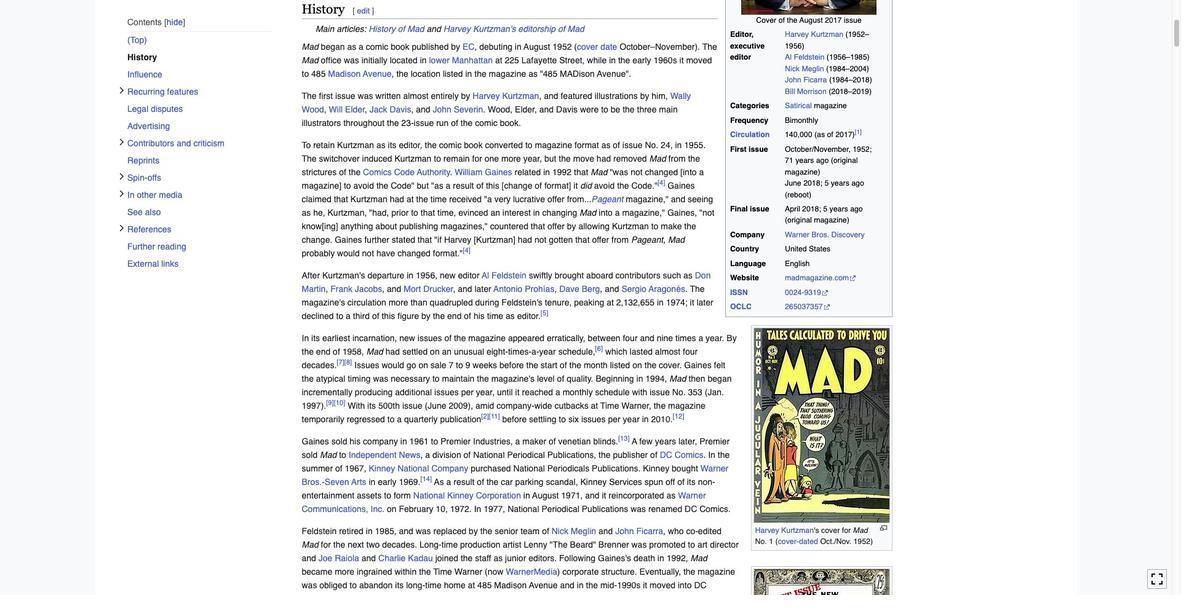 Task type: vqa. For each thing, say whether or not it's contained in the screenshot.
Magazine inside To retain Kurtzman as its editor, the comic book converted to magazine format as of issue No. 24, in 1955. The switchover induced Kurtzman to remain for one more year, but the move had removed
yes



Task type: locate. For each thing, give the bounding box(es) containing it.
0 horizontal spatial al
[[482, 271, 489, 280]]

2 vertical spatial feldstein
[[302, 527, 337, 537]]

in inside in its earliest incarnation, new issues of the magazine appeared erratically, between four and nine times a year. by the end of 1958,
[[302, 333, 309, 343]]

2 x small image from the top
[[118, 138, 125, 146]]

0 vertical spatial magazine's
[[302, 298, 345, 308]]

1952 down [1] 'link'
[[853, 145, 870, 154]]

[11]
[[489, 412, 500, 421]]

[10] link
[[334, 399, 345, 407]]

0 horizontal spatial kurtzman's
[[322, 271, 365, 280]]

1 horizontal spatial nick meglin link
[[785, 64, 824, 73]]

note
[[302, 22, 893, 36]]

began inside mad began as a comic book published by ec , debuting in august 1952 ( cover date october–november). the mad office was initially located in lower manhattan
[[321, 42, 345, 52]]

sold
[[332, 437, 347, 447], [302, 450, 318, 460]]

0 horizontal spatial premier
[[441, 437, 471, 447]]

the inside .  in the summer of 1967,
[[718, 450, 730, 460]]

book inside to retain kurtzman as its editor, the comic book converted to magazine format as of issue no. 24, in 1955. the switchover induced kurtzman to remain for one more year, but the move had removed
[[464, 140, 483, 150]]

nick up bill
[[785, 64, 800, 73]]

1 vertical spatial changed
[[398, 248, 431, 258]]

, will elder , jack davis , and john severin
[[324, 104, 483, 114]]

ficarra inside "(1952– 1956) al feldstein (1956–1985) nick meglin (1984–2004) john ficarra (1984–2018) bill morrison (2018–2019)"
[[804, 76, 827, 84]]

(original down october/november, 1952 at the right
[[831, 156, 858, 165]]

decades. for for the next two decades. long-time production artist lenny "the beard" brenner was promoted to art director and
[[382, 540, 417, 550]]

this inside the . the magazine's circulation more than quadrupled during feldstein's tenure, peaking at 2,132,655 in 1974; it later declined to a third of this figure by the end of his time as editor.
[[382, 311, 395, 321]]

kurtzman up switchover
[[337, 140, 374, 150]]

1 avoid from the left
[[354, 181, 374, 191]]

know[ing]
[[302, 221, 338, 231]]

5 inside april 2018 ; 5 years ago (original magazine)
[[824, 205, 828, 214]]

of down gaines sold his company in 1961 to premier industries, a maker of venetian blinds. [13]
[[464, 450, 471, 460]]

his
[[474, 311, 485, 321], [350, 437, 361, 447]]

warner for warner bros. discovery
[[785, 231, 810, 239]]

time
[[431, 194, 447, 204], [487, 311, 504, 321], [442, 540, 458, 550], [425, 581, 442, 591], [414, 594, 430, 596]]

1 horizontal spatial book
[[464, 140, 483, 150]]

[7]
[[337, 358, 345, 367]]

davis down featured
[[556, 104, 578, 114]]

madison avenue link
[[328, 69, 392, 79]]

but inside "was not changed [into a magazine] to avoid the code" but "as a result of this [change of format] it
[[417, 181, 429, 191]]

1 horizontal spatial nick
[[785, 64, 800, 73]]

its inside ) corporate structure. eventually, the magazine was obliged to abandon its long-time home at 485 madison avenue and in the mid-1990s it moved into dc comics's offices at the same time that dc relocated to 1700
[[395, 581, 404, 591]]

al up , frank jacobs , and mort drucker , and later antonio prohías , dave berg , and sergio aragonés
[[482, 271, 489, 280]]

dave
[[560, 284, 580, 294]]

editor down format."
[[458, 271, 480, 280]]

0 vertical spatial early
[[633, 55, 652, 65]]

satirical
[[785, 102, 812, 110]]

will
[[329, 104, 343, 114]]

. inside . wood, elder, and davis were to be the three main illustrators throughout the 23-issue run of the comic book.
[[483, 104, 486, 114]]

1 horizontal spatial from
[[669, 154, 686, 164]]

0 vertical spatial issues
[[418, 333, 442, 343]]

of right "start"
[[560, 361, 567, 370]]

it inside then began incrementally producing additional issues per year, until it reached a monthly schedule with issue no. 353 (jan. 1997).
[[515, 388, 520, 397]]

1 horizontal spatial history
[[302, 2, 345, 16]]

1 horizontal spatial pageant
[[631, 235, 664, 245]]

as left he,
[[302, 208, 311, 218]]

0 vertical spatial end
[[447, 311, 462, 321]]

national down [14] link
[[413, 491, 445, 501]]

of up seven
[[335, 464, 343, 474]]

throughout
[[344, 118, 385, 128]]

2 vertical spatial john
[[616, 527, 634, 537]]

.  in the summer of 1967,
[[302, 450, 730, 474]]

0 horizontal spatial almost
[[403, 91, 429, 101]]

settling
[[529, 415, 557, 425]]

for the next two decades. long-time production artist lenny "the beard" brenner was promoted to art director and
[[302, 540, 739, 564]]

claimed
[[302, 194, 332, 204]]

500th
[[378, 401, 400, 411]]

in up mort
[[407, 271, 414, 280]]

1 horizontal spatial decades.
[[382, 540, 417, 550]]

0 vertical spatial history
[[302, 2, 345, 16]]

1 vertical spatial al feldstein link
[[482, 271, 527, 280]]

time down replaced
[[442, 540, 458, 550]]

from down 24, at the top right of page
[[669, 154, 686, 164]]

0 horizontal spatial would
[[337, 248, 360, 258]]

elder,
[[515, 104, 537, 114]]

0 vertical spatial 485
[[311, 69, 326, 79]]

premier
[[441, 437, 471, 447], [700, 437, 730, 447]]

with its 500th issue (june 2009), amid company-wide cutbacks at time warner, the magazine temporarily regressed to a quarterly publication
[[302, 401, 706, 425]]

later up during at the left
[[475, 284, 492, 294]]

prior
[[392, 208, 409, 218]]

[4] link down 24, at the top right of page
[[658, 179, 665, 187]]

0 vertical spatial 1952
[[553, 42, 572, 52]]

and inside for the next two decades. long-time production artist lenny "the beard" brenner was promoted to art director and
[[302, 554, 316, 564]]

x small image left the contributors
[[118, 138, 125, 146]]

in inside to retain kurtzman as its editor, the comic book converted to magazine format as of issue no. 24, in 1955. the switchover induced kurtzman to remain for one more year, but the move had removed
[[675, 140, 682, 150]]

1 horizontal spatial end
[[447, 311, 462, 321]]

into a magazine," gaines, "not know[ing] anything about publishing magazines," countered that offer by allowing kurtzman to make the change. gaines further stated that "if harvey [kurtzman] had not gotten that offer from
[[302, 208, 715, 245]]

1 vertical spatial comics
[[675, 450, 704, 460]]

unusual
[[454, 347, 484, 357]]

feldstein down communications,
[[302, 527, 337, 537]]

0 horizontal spatial john
[[433, 104, 452, 114]]

sold up summer
[[302, 450, 318, 460]]

countered
[[490, 221, 529, 231]]

1952)
[[854, 537, 873, 546]]

to left make at right top
[[652, 221, 659, 231]]

issue down 1994,
[[650, 388, 670, 397]]

had
[[597, 154, 611, 164], [390, 194, 404, 204], [518, 235, 532, 245], [386, 347, 400, 357]]

to inside 'with its 500th issue (june 2009), amid company-wide cutbacks at time warner, the magazine temporarily regressed to a quarterly publication'
[[388, 415, 395, 425]]

pageant down make at right top
[[631, 235, 664, 245]]

the up 1992
[[559, 154, 571, 164]]

feldstein inside feldstein retired in 1985, and was replaced by the senior team of nick meglin and john ficarra , who co-edited mad
[[302, 527, 337, 537]]

[7] link
[[337, 358, 345, 367]]

to inside the "into a magazine," gaines, "not know[ing] anything about publishing magazines," countered that offer by allowing kurtzman to make the change. gaines further stated that "if harvey [kurtzman] had not gotten that offer from"
[[652, 221, 659, 231]]

0 vertical spatial new
[[440, 271, 456, 280]]

1 premier from the left
[[441, 437, 471, 447]]

1 vertical spatial later
[[697, 298, 714, 308]]

the down jack davis link in the top of the page
[[387, 118, 399, 128]]

no. for 24,
[[645, 140, 659, 150]]

to inside the . the magazine's circulation more than quadrupled during feldstein's tenure, peaking at 2,132,655 in 1974; it later declined to a third of this figure by the end of his time as editor.
[[336, 311, 344, 321]]

1 vertical spatial (original
[[785, 216, 812, 225]]

x small image left other
[[118, 190, 125, 197]]

the inside 'with its 500th issue (june 2009), amid company-wide cutbacks at time warner, the magazine temporarily regressed to a quarterly publication'
[[654, 401, 666, 411]]

a inside 'with its 500th issue (june 2009), amid company-wide cutbacks at time warner, the magazine temporarily regressed to a quarterly publication'
[[397, 415, 402, 425]]

nine
[[657, 333, 673, 343]]

circulation
[[348, 298, 386, 308]]

john inside "(1952– 1956) al feldstein (1956–1985) nick meglin (1984–2004) john ficarra (1984–2018) bill morrison (2018–2019)"
[[785, 76, 802, 84]]

3 x small image from the top
[[118, 173, 125, 180]]

) corporate structure. eventually, the magazine was obliged to abandon its long-time home at 485 madison avenue and in the mid-1990s it moved into dc comics's offices at the same time that dc relocated to 1700
[[302, 567, 735, 596]]

in other media link
[[127, 186, 271, 204]]

not down "further"
[[362, 248, 374, 258]]

(now
[[485, 567, 504, 577]]

gaines claimed that kurtzman had at the time received "a very lucrative offer from...
[[302, 181, 695, 204]]

magazine," inside magazine," and seeing as he, kurtzman, "had, prior to that time, evinced an interest in changing
[[626, 194, 669, 204]]

1 vertical spatial magazine)
[[814, 216, 850, 225]]

the up "avenue"."
[[618, 55, 630, 65]]

mad up the did
[[591, 167, 608, 177]]

0 horizontal spatial comics
[[363, 167, 392, 177]]

change.
[[302, 235, 333, 245]]

ago inside (original magazine) june 2018 ; 5 years ago (reboot)
[[852, 179, 865, 188]]

1 vertical spatial ;
[[821, 179, 823, 188]]

0 horizontal spatial sold
[[302, 450, 318, 460]]

was inside mad began as a comic book published by ec , debuting in august 1952 ( cover date october–november). the mad office was initially located in lower manhattan
[[344, 55, 359, 65]]

at inside gaines claimed that kurtzman had at the time received "a very lucrative offer from...
[[407, 194, 414, 204]]

0 vertical spatial (original
[[831, 156, 858, 165]]

1 vertical spatial result
[[454, 477, 475, 487]]

non-
[[698, 477, 716, 487]]

editor down executive
[[730, 53, 752, 62]]

1 vertical spatial book
[[464, 140, 483, 150]]

0 vertical spatial ;
[[870, 145, 872, 154]]

time inside for the next two decades. long-time production artist lenny "the beard" brenner was promoted to art director and
[[442, 540, 458, 550]]

1 vertical spatial almost
[[655, 347, 681, 357]]

contributors and criticism link
[[127, 135, 271, 152]]

2 premier from the left
[[700, 437, 730, 447]]

oclc link
[[730, 303, 752, 312]]

satirical magazine
[[785, 102, 847, 110]]

(original down april at the right top of the page
[[785, 216, 812, 225]]

it inside "was not changed [into a magazine] to avoid the code" but "as a result of this [change of format] it
[[574, 181, 578, 191]]

of right cover
[[779, 16, 785, 25]]

1 horizontal spatial company
[[730, 231, 765, 239]]

but inside to retain kurtzman as its editor, the comic book converted to magazine format as of issue no. 24, in 1955. the switchover induced kurtzman to remain for one more year, but the move had removed
[[545, 154, 557, 164]]

0 horizontal spatial [4] link
[[463, 246, 471, 255]]

decades. inside for the next two decades. long-time production artist lenny "the beard" brenner was promoted to art director and
[[382, 540, 417, 550]]

(june
[[425, 401, 447, 411]]

1 horizontal spatial 1952
[[853, 145, 870, 154]]

in left other
[[127, 190, 134, 200]]

note containing main articles:
[[302, 22, 893, 36]]

1 vertical spatial new
[[400, 333, 415, 343]]

code
[[394, 167, 415, 177]]

, down "485
[[539, 91, 542, 101]]

0 vertical spatial nick meglin link
[[785, 64, 824, 73]]

a few years later, premier sold
[[302, 437, 730, 460]]

mad inside mad had settled on an unusual eight-times-a-year schedule, [6]
[[367, 347, 383, 357]]

premier right the later, at the right bottom of the page
[[700, 437, 730, 447]]

(original inside (original magazine) june 2018 ; 5 years ago (reboot)
[[831, 156, 858, 165]]

1 vertical spatial pageant
[[631, 235, 664, 245]]

0 vertical spatial book
[[391, 42, 410, 52]]

to up publishing
[[411, 208, 418, 218]]

in up eventually,
[[658, 554, 665, 564]]

changed
[[645, 167, 678, 177], [398, 248, 431, 258]]

2 horizontal spatial not
[[631, 167, 643, 177]]

services
[[609, 477, 642, 487]]

its inside in its earliest incarnation, new issues of the magazine appeared erratically, between four and nine times a year. by the end of 1958,
[[311, 333, 320, 343]]

(top) link
[[127, 31, 271, 48]]

1 horizontal spatial comics
[[675, 450, 704, 460]]

1 horizontal spatial al
[[785, 53, 792, 62]]

0 vertical spatial ficarra
[[804, 76, 827, 84]]

0 vertical spatial al
[[785, 53, 792, 62]]

(as
[[815, 131, 825, 139]]

legal
[[127, 104, 148, 114]]

1 horizontal spatial john
[[616, 527, 634, 537]]

harvey up "ec" on the top left of page
[[444, 24, 471, 34]]

; inside ; 71 years ago
[[870, 145, 872, 154]]

0 horizontal spatial avoid
[[354, 181, 374, 191]]

( inside mad began as a comic book published by ec , debuting in august 1952 ( cover date october–november). the mad office was initially located in lower manhattan
[[574, 42, 577, 52]]

2 horizontal spatial more
[[502, 154, 521, 164]]

by inside mad began as a comic book published by ec , debuting in august 1952 ( cover date october–november). the mad office was initially located in lower manhattan
[[451, 42, 460, 52]]

pageant , mad probably would not have changed format." [4]
[[302, 235, 685, 258]]

a inside in its earliest incarnation, new issues of the magazine appeared erratically, between four and nine times a year. by the end of 1958,
[[699, 333, 704, 343]]

joe raiola and charlie kadau joined the staff as junior editors. following gaines's death in 1992, mad became more ingrained within the time warner (now warnermedia
[[302, 554, 708, 577]]

1 vertical spatial more
[[389, 298, 408, 308]]

harvey inside the "into a magazine," gaines, "not know[ing] anything about publishing magazines," countered that offer by allowing kurtzman to make the change. gaines further stated that "if harvey [kurtzman] had not gotten that offer from"
[[444, 235, 472, 245]]

, up quadrupled
[[453, 284, 456, 294]]

would inside issues would go on sale 7 to 9 weeks before the start of the month listed on the cover. gaines felt the atypical timing was necessary to maintain the magazine's level of quality. beginning in 1994,
[[382, 361, 404, 370]]

this up '"a'
[[486, 181, 500, 191]]

on
[[430, 347, 440, 357], [419, 361, 428, 370], [633, 361, 642, 370], [387, 505, 397, 514]]

further reading
[[127, 242, 186, 252]]

x small image
[[118, 87, 125, 94], [118, 138, 125, 146], [118, 173, 125, 180], [118, 190, 125, 197]]

news
[[399, 450, 421, 460]]

figure
[[398, 311, 419, 321]]

in inside feldstein retired in 1985, and was replaced by the senior team of nick meglin and john ficarra , who co-edited mad
[[366, 527, 373, 537]]

of up located
[[398, 24, 405, 34]]

before inside issues would go on sale 7 to 9 weeks before the start of the month listed on the cover. gaines felt the atypical timing was necessary to maintain the magazine's level of quality. beginning in 1994,
[[500, 361, 524, 370]]

to left form
[[384, 491, 391, 501]]

a inside mad began as a comic book published by ec , debuting in august 1952 ( cover date october–november). the mad office was initially located in lower manhattan
[[359, 42, 364, 52]]

to inside the at 225 lafayette street, while in the early 1960s it moved to 485
[[302, 69, 309, 79]]

cover of the august 2017 issue
[[757, 16, 862, 25]]

listed inside issues would go on sale 7 to 9 weeks before the start of the month listed on the cover. gaines felt the atypical timing was necessary to maintain the magazine's level of quality. beginning in 1994,
[[610, 361, 630, 370]]

1 vertical spatial sold
[[302, 450, 318, 460]]

end down earliest
[[316, 347, 331, 357]]

1 vertical spatial avenue
[[529, 581, 558, 591]]

magazine) down "71 years"
[[785, 168, 821, 176]]

1 vertical spatial an
[[442, 347, 452, 357]]

0 vertical spatial would
[[337, 248, 360, 258]]

0 horizontal spatial early
[[378, 477, 397, 487]]

1 vertical spatial not
[[535, 235, 547, 245]]

august inside mad began as a comic book published by ec , debuting in august 1952 ( cover date october–november). the mad office was initially located in lower manhattan
[[524, 42, 550, 52]]

nick
[[785, 64, 800, 73], [552, 527, 569, 537]]

0 vertical spatial magazine,"
[[626, 194, 669, 204]]

0 horizontal spatial avenue
[[363, 69, 392, 79]]

more
[[502, 154, 521, 164], [389, 298, 408, 308], [335, 567, 355, 577]]

ago down ; 71 years ago
[[852, 179, 865, 188]]

was inside issues would go on sale 7 to 9 weeks before the start of the month listed on the cover. gaines felt the atypical timing was necessary to maintain the magazine's level of quality. beginning in 1994,
[[373, 374, 389, 384]]

a up 'mad to independent news , a division of national periodical publications, the publisher of dc comics'
[[515, 437, 520, 447]]

kurtzman inside gaines claimed that kurtzman had at the time received "a very lucrative offer from...
[[351, 194, 388, 204]]

's
[[814, 526, 820, 536]]

located
[[390, 55, 418, 65]]

1 vertical spatial [4]
[[463, 246, 471, 255]]

0 horizontal spatial history
[[127, 52, 157, 62]]

mad down main
[[302, 42, 319, 52]]

publications
[[582, 505, 629, 514]]

of down quadrupled
[[464, 311, 471, 321]]

john inside feldstein retired in 1985, and was replaced by the senior team of nick meglin and john ficarra , who co-edited mad
[[616, 527, 634, 537]]

, down 'departure'
[[382, 284, 385, 294]]

inc.
[[371, 505, 385, 514]]

year inside mad had settled on an unusual eight-times-a-year schedule, [6]
[[539, 347, 556, 357]]

john severin link
[[433, 104, 483, 114]]

1 vertical spatial his
[[350, 437, 361, 447]]

1 horizontal spatial new
[[440, 271, 456, 280]]

into inside ) corporate structure. eventually, the magazine was obliged to abandon its long-time home at 485 madison avenue and in the mid-1990s it moved into dc comics's offices at the same time that dc relocated to 1700
[[678, 581, 692, 591]]

to inside gaines sold his company in 1961 to premier industries, a maker of venetian blinds. [13]
[[431, 437, 438, 447]]

began for mad
[[321, 42, 345, 52]]

1 vertical spatial 5
[[824, 205, 828, 214]]

issues inside then began incrementally producing additional issues per year, until it reached a monthly schedule with issue no. 353 (jan. 1997).
[[435, 388, 459, 397]]

[4] link down magazines,"
[[463, 246, 471, 255]]

to retain kurtzman as its editor, the comic book converted to magazine format as of issue no. 24, in 1955. the switchover induced kurtzman to remain for one more year, but the move had removed
[[302, 140, 706, 164]]

aboard
[[587, 271, 613, 280]]

gaines down [into
[[668, 181, 695, 191]]

2 vertical spatial history
[[127, 52, 157, 62]]

1958,
[[343, 347, 364, 357]]

0 vertical spatial before
[[500, 361, 524, 370]]

1 vertical spatial ficarra
[[637, 527, 663, 537]]

warner up non-
[[701, 464, 729, 474]]

decades. inside which lasted almost four decades.
[[302, 361, 337, 370]]

history up main
[[302, 2, 345, 16]]

the left 'mid-'
[[586, 581, 598, 591]]

1 vertical spatial 2018
[[803, 205, 819, 214]]

0 vertical spatial an
[[491, 208, 500, 218]]

the down a-
[[527, 361, 538, 370]]

0 vertical spatial periodical
[[507, 450, 545, 460]]

0 horizontal spatial listed
[[443, 69, 463, 79]]

four inside which lasted almost four decades.
[[683, 347, 698, 357]]

its down bought
[[687, 477, 696, 487]]

0 horizontal spatial time
[[433, 567, 452, 577]]

1 vertical spatial august
[[524, 42, 550, 52]]

0 vertical spatial but
[[545, 154, 557, 164]]

0 vertical spatial sold
[[332, 437, 347, 447]]

)
[[557, 567, 560, 577]]

from the strictures of the
[[302, 154, 700, 177]]

car
[[501, 477, 513, 487]]

to left be
[[601, 104, 609, 114]]

1 x small image from the top
[[118, 87, 125, 94]]

1 horizontal spatial no.
[[673, 388, 686, 397]]

1 horizontal spatial more
[[389, 298, 408, 308]]

0 vertical spatial [4] link
[[658, 179, 665, 187]]

140,000
[[785, 131, 813, 139]]

by inside the "into a magazine," gaines, "not know[ing] anything about publishing magazines," countered that offer by allowing kurtzman to make the change. gaines further stated that "if harvey [kurtzman] had not gotten that offer from"
[[567, 221, 576, 231]]

as up induced
[[377, 140, 386, 150]]

x small image for contributors
[[118, 138, 125, 146]]

the
[[787, 16, 798, 25], [618, 55, 630, 65], [397, 69, 409, 79], [475, 69, 487, 79], [623, 104, 635, 114], [387, 118, 399, 128], [461, 118, 473, 128], [425, 140, 437, 150], [559, 154, 571, 164], [688, 154, 700, 164], [349, 167, 361, 177], [377, 181, 389, 191], [617, 181, 629, 191], [416, 194, 428, 204], [685, 221, 697, 231], [433, 311, 445, 321], [454, 333, 466, 343], [302, 347, 314, 357], [527, 361, 538, 370], [570, 361, 582, 370], [645, 361, 657, 370], [302, 374, 314, 384], [477, 374, 489, 384], [654, 401, 666, 411], [599, 450, 611, 460], [718, 450, 730, 460], [487, 477, 499, 487], [481, 527, 493, 537], [333, 540, 345, 550], [461, 554, 473, 564], [419, 567, 431, 577], [684, 567, 696, 577], [586, 581, 598, 591], [376, 594, 388, 596]]

that down allowing
[[576, 235, 590, 245]]

in inside magazine," and seeing as he, kurtzman, "had, prior to that time, evinced an interest in changing
[[533, 208, 540, 218]]

years inside (original magazine) june 2018 ; 5 years ago (reboot)
[[831, 179, 850, 188]]

comic inside mad began as a comic book published by ec , debuting in august 1952 ( cover date october–november). the mad office was initially located in lower manhattan
[[366, 42, 389, 52]]

in up two
[[366, 527, 373, 537]]

in inside gaines sold his company in 1961 to premier industries, a maker of venetian blinds. [13]
[[401, 437, 407, 447]]

the inside 'did avoid the code." [4]'
[[617, 181, 629, 191]]

of right editorship
[[558, 24, 565, 34]]

time down "as
[[431, 194, 447, 204]]

[12] link
[[673, 412, 685, 421]]

format."
[[433, 248, 463, 258]]

to left third
[[336, 311, 344, 321]]

promoted
[[649, 540, 686, 550]]

0 horizontal spatial year
[[539, 347, 556, 357]]

1 vertical spatial nick meglin link
[[552, 527, 596, 537]]

more down raiola
[[335, 567, 355, 577]]

pageant down 'did avoid the code." [4]'
[[592, 194, 624, 204]]

[change
[[502, 181, 533, 191]]

al inside "(1952– 1956) al feldstein (1956–1985) nick meglin (1984–2004) john ficarra (1984–2018) bill morrison (2018–2019)"
[[785, 53, 792, 62]]

[10]
[[334, 399, 345, 407]]

book inside mad began as a comic book published by ec , debuting in august 1952 ( cover date october–november). the mad office was initially located in lower manhattan
[[391, 42, 410, 52]]

bill
[[785, 87, 795, 96]]

1 vertical spatial this
[[382, 311, 395, 321]]

2018 up (reboot)
[[804, 179, 821, 188]]

and down 'departure'
[[387, 284, 401, 294]]

mad began as a comic book published by ec , debuting in august 1952 ( cover date october–november). the mad office was initially located in lower manhattan
[[302, 42, 717, 65]]

2 avoid from the left
[[594, 181, 615, 191]]

premier inside gaines sold his company in 1961 to premier industries, a maker of venetian blinds. [13]
[[441, 437, 471, 447]]

2 davis from the left
[[556, 104, 578, 114]]

1 vertical spatial meglin
[[571, 527, 596, 537]]

decades. up atypical
[[302, 361, 337, 370]]

. for magazine's
[[686, 284, 688, 294]]

issue inside to retain kurtzman as its editor, the comic book converted to magazine format as of issue no. 24, in 1955. the switchover induced kurtzman to remain for one more year, but the move had removed
[[623, 140, 643, 150]]

1 horizontal spatial his
[[474, 311, 485, 321]]

between
[[588, 333, 621, 343]]

would down anything
[[337, 248, 360, 258]]

comics down induced
[[363, 167, 392, 177]]

1 horizontal spatial year
[[623, 415, 640, 425]]

offer down format]
[[548, 194, 565, 204]]

1 horizontal spatial (
[[776, 537, 778, 546]]

that up publishing
[[421, 208, 435, 218]]

publisher
[[613, 450, 648, 460]]

did avoid the code." [4]
[[581, 179, 665, 191]]

early inside in early 1969. [14]
[[378, 477, 397, 487]]

sold inside gaines sold his company in 1961 to premier industries, a maker of venetian blinds. [13]
[[332, 437, 347, 447]]

frank
[[331, 284, 353, 294]]

hide button
[[164, 17, 185, 27]]

and up publications
[[585, 491, 600, 501]]

0 vertical spatial year,
[[524, 154, 542, 164]]

1 vertical spatial before
[[503, 415, 527, 425]]

into down eventually,
[[678, 581, 692, 591]]

country
[[730, 245, 760, 254]]

. inside .  in the summer of 1967,
[[704, 450, 706, 460]]

that inside magazine," and seeing as he, kurtzman, "had, prior to that time, evinced an interest in changing
[[421, 208, 435, 218]]

"a
[[484, 194, 492, 204]]

comic up initially
[[366, 42, 389, 52]]

the down gaines,
[[685, 221, 697, 231]]

1 horizontal spatial davis
[[556, 104, 578, 114]]

harvey kurtzman link for no. 1 (
[[755, 526, 814, 536]]

he,
[[313, 208, 325, 218]]

drucker
[[424, 284, 453, 294]]

its up "same"
[[395, 581, 404, 591]]

the inside the at 225 lafayette street, while in the early 1960s it moved to 485
[[618, 55, 630, 65]]

renamed
[[649, 505, 683, 514]]

an inside mad had settled on an unusual eight-times-a-year schedule, [6]
[[442, 347, 452, 357]]

structure.
[[602, 567, 637, 577]]

october–november).
[[620, 42, 700, 52]]

nick inside feldstein retired in 1985, and was replaced by the senior team of nick meglin and john ficarra , who co-edited mad
[[552, 527, 569, 537]]

4 x small image from the top
[[118, 190, 125, 197]]

kurtzman down pageant link
[[612, 221, 649, 231]]

avoid inside 'did avoid the code." [4]'
[[594, 181, 615, 191]]

ec link
[[463, 42, 475, 52]]

john up the run at the top
[[433, 104, 452, 114]]

0 horizontal spatial no.
[[645, 140, 659, 150]]

from inside from the strictures of the
[[669, 154, 686, 164]]

madison down office
[[328, 69, 361, 79]]

gaines inside issues would go on sale 7 to 9 weeks before the start of the month listed on the cover. gaines felt the atypical timing was necessary to maintain the magazine's level of quality. beginning in 1994,
[[685, 361, 712, 370]]

0 horizontal spatial editor
[[458, 271, 480, 280]]

the inside the . the magazine's circulation more than quadrupled during feldstein's tenure, peaking at 2,132,655 in 1974; it later declined to a third of this figure by the end of his time as editor.
[[433, 311, 445, 321]]

april 2018 ; 5 years ago (original magazine)
[[785, 205, 863, 225]]

1 vertical spatial would
[[382, 361, 404, 370]]

the inside to retain kurtzman as its editor, the comic book converted to magazine format as of issue no. 24, in 1955. the switchover induced kurtzman to remain for one more year, but the move had removed
[[302, 154, 317, 164]]

0 vertical spatial comics
[[363, 167, 392, 177]]

x small image for recurring
[[118, 87, 125, 94]]

in inside joe raiola and charlie kadau joined the staff as junior editors. following gaines's death in 1992, mad became more ingrained within the time warner (now warnermedia
[[658, 554, 665, 564]]

almost inside which lasted almost four decades.
[[655, 347, 681, 357]]

and up brenner
[[599, 527, 613, 537]]

[9] [10]
[[326, 399, 345, 407]]

began inside then began incrementally producing additional issues per year, until it reached a monthly schedule with issue no. 353 (jan. 1997).
[[708, 374, 732, 384]]

written
[[376, 91, 401, 101]]

7
[[449, 361, 454, 370]]

more inside to retain kurtzman as its editor, the comic book converted to magazine format as of issue no. 24, in 1955. the switchover induced kurtzman to remain for one more year, but the move had removed
[[502, 154, 521, 164]]

to inside for the next two decades. long-time production artist lenny "the beard" brenner was promoted to art director and
[[688, 540, 695, 550]]

(1984–2004)
[[827, 64, 870, 73]]

of inside feldstein retired in 1985, and was replaced by the senior team of nick meglin and john ficarra , who co-edited mad
[[542, 527, 549, 537]]

as inside magazine," and seeing as he, kurtzman, "had, prior to that time, evinced an interest in changing
[[302, 208, 311, 218]]

office
[[321, 55, 342, 65]]

and down two
[[362, 554, 376, 564]]



Task type: describe. For each thing, give the bounding box(es) containing it.
charlie
[[379, 554, 406, 564]]

0 vertical spatial company
[[730, 231, 765, 239]]

reprints link
[[127, 152, 271, 169]]

incrementally
[[302, 388, 353, 397]]

[12]
[[673, 412, 685, 421]]

wally
[[671, 91, 691, 101]]

kinney up spun
[[643, 464, 670, 474]]

his inside the . the magazine's circulation more than quadrupled during feldstein's tenure, peaking at 2,132,655 in 1974; it later declined to a third of this figure by the end of his time as editor.
[[474, 311, 485, 321]]

relocated
[[464, 594, 499, 596]]

cover date link
[[577, 42, 618, 52]]

moved inside the at 225 lafayette street, while in the early 1960s it moved to 485
[[686, 55, 712, 65]]

began for then
[[708, 374, 732, 384]]

at inside the . the magazine's circulation more than quadrupled during feldstein's tenure, peaking at 2,132,655 in 1974; it later declined to a third of this figure by the end of his time as editor.
[[607, 298, 614, 308]]

that down changing
[[531, 221, 545, 231]]

madmagazine .com
[[785, 274, 849, 283]]

magazine inside in its earliest incarnation, new issues of the magazine appeared erratically, between four and nine times a year. by the end of 1958,
[[469, 333, 506, 343]]

of right third
[[372, 311, 379, 321]]

it up publications
[[602, 491, 607, 501]]

of up [7]
[[333, 347, 340, 357]]

1 vertical spatial periodical
[[542, 505, 580, 514]]

2 vertical spatial august
[[532, 491, 559, 501]]

to inside as a result of the car parking scandal, kinney services spun off of its non- entertainment assets to form
[[384, 491, 391, 501]]

then
[[689, 374, 706, 384]]

magazine inside ) corporate structure. eventually, the magazine was obliged to abandon its long-time home at 485 madison avenue and in the mid-1990s it moved into dc comics's offices at the same time that dc relocated to 1700
[[698, 567, 735, 577]]

national up purchased
[[473, 450, 505, 460]]

[kurtzman]
[[474, 235, 516, 245]]

decades. for which lasted almost four decades.
[[302, 361, 337, 370]]

in up 225
[[515, 42, 522, 52]]

kurtzman down 2017
[[811, 30, 844, 39]]

"485
[[540, 69, 558, 79]]

external links
[[127, 259, 178, 269]]

very
[[495, 194, 511, 204]]

editor,
[[730, 30, 754, 39]]

published
[[412, 42, 449, 52]]

the inside the "into a magazine," gaines, "not know[ing] anything about publishing magazines," countered that offer by allowing kurtzman to make the change. gaines further stated that "if harvey [kurtzman] had not gotten that offer from"
[[685, 221, 697, 231]]

the down the 1955.
[[688, 154, 700, 164]]

john for severin
[[433, 104, 452, 114]]

dc down home
[[449, 594, 462, 596]]

[14]
[[421, 475, 432, 484]]

weeks
[[473, 361, 497, 370]]

contents hide
[[127, 17, 183, 27]]

and inside magazine," and seeing as he, kurtzman, "had, prior to that time, evinced an interest in changing
[[671, 194, 686, 204]]

after
[[302, 271, 320, 280]]

ago inside ; 71 years ago
[[816, 156, 829, 165]]

, inside feldstein retired in 1985, and was replaced by the senior team of nick meglin and john ficarra , who co-edited mad
[[663, 527, 666, 537]]

don martin link
[[302, 271, 711, 294]]

, left dave
[[555, 284, 557, 294]]

magazine's inside issues would go on sale 7 to 9 weeks before the start of the month listed on the cover. gaines felt the atypical timing was necessary to maintain the magazine's level of quality. beginning in 1994,
[[492, 374, 535, 384]]

advertising
[[127, 121, 170, 131]]

[6] link
[[595, 345, 603, 353]]

changed inside "was not changed [into a magazine] to avoid the code" but "as a result of this [change of format] it
[[645, 167, 678, 177]]

circulation link
[[730, 131, 770, 139]]

0 horizontal spatial later
[[475, 284, 492, 294]]

and down aboard
[[605, 284, 619, 294]]

dc up co-
[[685, 505, 697, 514]]

1 vertical spatial feldstein
[[492, 271, 527, 280]]

the down the "blinds."
[[599, 450, 611, 460]]

[8] link
[[345, 358, 352, 367]]

necessary
[[391, 374, 430, 384]]

the right be
[[623, 104, 635, 114]]

had inside mad had settled on an unusual eight-times-a-year schedule, [6]
[[386, 347, 400, 357]]

0 vertical spatial listed
[[443, 69, 463, 79]]

at down abandon
[[366, 594, 373, 596]]

mad up summer
[[320, 450, 337, 460]]

a inside as a result of the car parking scandal, kinney services spun off of its non- entertainment assets to form
[[447, 477, 451, 487]]

for inside harvey kurtzman 's cover for mad no. 1 ( cover-dated oct./nov. 1952)
[[842, 526, 851, 536]]

as down lafayette
[[529, 69, 538, 79]]

on down lasted on the bottom right of page
[[633, 361, 642, 370]]

premier inside a few years later, premier sold
[[700, 437, 730, 447]]

summer
[[302, 464, 333, 474]]

to up authority
[[434, 154, 441, 164]]

a down 1961
[[425, 450, 430, 460]]

the inside feldstein retired in 1985, and was replaced by the senior team of nick meglin and john ficarra , who co-edited mad
[[481, 527, 493, 537]]

warner for warner communications, inc.
[[678, 491, 706, 501]]

that left "if
[[418, 235, 432, 245]]

( inside harvey kurtzman 's cover for mad no. 1 ( cover-dated oct./nov. 1952)
[[776, 537, 778, 546]]

had inside to retain kurtzman as its editor, the comic book converted to magazine format as of issue no. 24, in 1955. the switchover induced kurtzman to remain for one more year, but the move had removed
[[597, 154, 611, 164]]

time inside joe raiola and charlie kadau joined the staff as junior editors. following gaines's death in 1992, mad became more ingrained within the time warner (now warnermedia
[[433, 567, 452, 577]]

per inside then began incrementally producing additional issues per year, until it reached a monthly schedule with issue no. 353 (jan. 1997).
[[461, 388, 474, 397]]

brought
[[555, 271, 584, 280]]

1700
[[511, 594, 531, 596]]

to up 1967,
[[339, 450, 346, 460]]

was inside feldstein retired in 1985, and was replaced by the senior team of nick meglin and john ficarra , who co-edited mad
[[416, 527, 431, 537]]

issue down circulation
[[749, 145, 768, 154]]

warnermedia link
[[506, 567, 557, 577]]

; 71 years ago
[[785, 145, 872, 165]]

harvey up 1956) at the top right of page
[[785, 30, 809, 39]]

more inside joe raiola and charlie kadau joined the staff as junior editors. following gaines's death in 1992, mad became more ingrained within the time warner (now warnermedia
[[335, 567, 355, 577]]

to inside magazine," and seeing as he, kurtzman, "had, prior to that time, evinced an interest in changing
[[411, 208, 418, 218]]

x small image for spin-
[[118, 173, 125, 180]]

company-
[[497, 401, 535, 411]]

0 vertical spatial kurtzman's
[[473, 24, 516, 34]]

mort drucker link
[[404, 284, 453, 294]]

of inside 140,000 (as of 2017) [1]
[[827, 131, 834, 139]]

from...
[[567, 194, 592, 204]]

0 horizontal spatial madison
[[328, 69, 361, 79]]

1 vertical spatial editor
[[458, 271, 480, 280]]

2018 inside (original magazine) june 2018 ; 5 years ago (reboot)
[[804, 179, 821, 188]]

a right "as
[[446, 181, 451, 191]]

0 horizontal spatial al feldstein link
[[482, 271, 527, 280]]

in down manhattan
[[466, 69, 472, 79]]

of down purchased
[[477, 477, 484, 487]]

mad up published
[[408, 24, 424, 34]]

national down news
[[398, 464, 429, 474]]

comic inside to retain kurtzman as its editor, the comic book converted to magazine format as of issue no. 24, in 1955. the switchover induced kurtzman to remain for one more year, but the move had removed
[[439, 140, 462, 150]]

was up elder
[[358, 91, 373, 101]]

tenure,
[[545, 298, 572, 308]]

[2] link
[[481, 412, 489, 421]]

mad up the cover date link
[[568, 24, 585, 34]]

x small image
[[118, 224, 125, 232]]

anything
[[341, 221, 373, 231]]

issues for new
[[418, 333, 442, 343]]

prohías
[[525, 284, 555, 294]]

brenner
[[599, 540, 629, 550]]

senior
[[495, 527, 518, 537]]

had inside the "into a magazine," gaines, "not know[ing] anything about publishing magazines," countered that offer by allowing kurtzman to make the change. gaines further stated that "if harvey [kurtzman] had not gotten that offer from"
[[518, 235, 532, 245]]

to down sale
[[433, 374, 440, 384]]

nick inside "(1952– 1956) al feldstein (1956–1985) nick meglin (1984–2004) john ficarra (1984–2018) bill morrison (2018–2019)"
[[785, 64, 800, 73]]

x small image for in
[[118, 190, 125, 197]]

and up published
[[427, 24, 441, 34]]

and inside . wood, elder, and davis were to be the three main illustrators throughout the 23-issue run of the comic book.
[[540, 104, 554, 114]]

for inside for the next two decades. long-time production artist lenny "the beard" brenner was promoted to art director and
[[321, 540, 331, 550]]

the down kadau
[[419, 567, 431, 577]]

william gaines link
[[455, 167, 512, 177]]

history of mad link
[[369, 24, 424, 34]]

and up quadrupled
[[458, 284, 472, 294]]

artist
[[503, 540, 522, 550]]

the left atypical
[[302, 374, 314, 384]]

seven
[[325, 477, 349, 487]]

main
[[659, 104, 678, 114]]

gaines,
[[668, 208, 697, 218]]

ingrained
[[357, 567, 392, 577]]

. for elder,
[[483, 104, 486, 114]]

co-
[[686, 527, 698, 537]]

to left 1700
[[502, 594, 509, 596]]

its inside to retain kurtzman as its editor, the comic book converted to magazine format as of issue no. 24, in 1955. the switchover induced kurtzman to remain for one more year, but the move had removed
[[388, 140, 397, 150]]

issue inside then began incrementally producing additional issues per year, until it reached a monthly schedule with issue no. 353 (jan. 1997).
[[650, 388, 670, 397]]

reprints
[[127, 156, 159, 165]]

as left don at the right
[[684, 271, 693, 280]]

[6]
[[595, 345, 603, 353]]

wood
[[302, 104, 324, 114]]

corporate
[[563, 567, 599, 577]]

madison inside ) corporate structure. eventually, the magazine was obliged to abandon its long-time home at 485 madison avenue and in the mid-1990s it moved into dc comics's offices at the same time that dc relocated to 1700
[[494, 581, 527, 591]]

0 vertical spatial august
[[800, 16, 823, 25]]

purchased
[[471, 464, 511, 474]]

issues for additional
[[435, 388, 459, 397]]

gaines down one
[[485, 167, 512, 177]]

reincorporated
[[609, 491, 664, 501]]

mad down cover.
[[670, 374, 687, 384]]

1 horizontal spatial [4] link
[[658, 179, 665, 187]]

to right converted
[[526, 140, 533, 150]]

editor inside "editor, executive editor"
[[730, 53, 752, 62]]

the left staff at left bottom
[[461, 554, 473, 564]]

to up the "offices"
[[350, 581, 357, 591]]

; inside april 2018 ; 5 years ago (original magazine)
[[819, 205, 822, 214]]

at up relocated
[[468, 581, 475, 591]]

[9]
[[326, 399, 334, 407]]

gaines inside gaines sold his company in 1961 to premier industries, a maker of venetian blinds. [13]
[[302, 437, 329, 447]]

by inside feldstein retired in 1985, and was replaced by the senior team of nick meglin and john ficarra , who co-edited mad
[[469, 527, 478, 537]]

. for the
[[704, 450, 706, 460]]

fullscreen image
[[1151, 574, 1164, 586]]

history inside history link
[[127, 52, 157, 62]]

of right level
[[557, 374, 565, 384]]

kinney up 1972.
[[447, 491, 474, 501]]

his inside gaines sold his company in 1961 to premier industries, a maker of venetian blinds. [13]
[[350, 437, 361, 447]]

had inside gaines claimed that kurtzman had at the time received "a very lucrative offer from...
[[390, 194, 404, 204]]

, left jack
[[365, 104, 367, 114]]

hide
[[166, 17, 183, 27]]

. the magazine's circulation more than quadrupled during feldstein's tenure, peaking at 2,132,655 in 1974; it later declined to a third of this figure by the end of his time as editor.
[[302, 284, 714, 321]]

issues would go on sale 7 to 9 weeks before the start of the month listed on the cover. gaines felt the atypical timing was necessary to maintain the magazine's level of quality. beginning in 1994,
[[302, 361, 726, 384]]

the down severin
[[461, 118, 473, 128]]

, left the frank
[[326, 284, 328, 294]]

no. for 353
[[673, 388, 686, 397]]

as inside mad began as a comic book published by ec , debuting in august 1952 ( cover date october–november). the mad office was initially located in lower manhattan
[[347, 42, 356, 52]]

and right jack davis link in the top of the page
[[416, 104, 431, 114]]

time down long-
[[414, 594, 430, 596]]

recurring features
[[127, 87, 198, 96]]

the down manhattan
[[475, 69, 487, 79]]

during
[[475, 298, 499, 308]]

early inside the at 225 lafayette street, while in the early 1960s it moved to 485
[[633, 55, 652, 65]]

the down declined
[[302, 347, 314, 357]]

see
[[127, 207, 142, 217]]

in inside .  in the summer of 1967,
[[708, 450, 716, 460]]

end inside the . the magazine's circulation more than quadrupled during feldstein's tenure, peaking at 2,132,655 in 1974; it later declined to a third of this figure by the end of his time as editor.
[[447, 311, 462, 321]]

the down schedule,
[[570, 361, 582, 370]]

related
[[515, 167, 541, 177]]

of up 7
[[445, 333, 452, 343]]

issue up (1952–
[[844, 16, 862, 25]]

issue right final
[[750, 205, 770, 214]]

mad left office
[[302, 55, 319, 65]]

by up the three
[[640, 91, 650, 101]]

1 horizontal spatial john ficarra link
[[785, 76, 827, 84]]

, left will
[[324, 104, 327, 114]]

issue inside 'with its 500th issue (june 2009), amid company-wide cutbacks at time warner, the magazine temporarily regressed to a quarterly publication'
[[402, 401, 423, 411]]

pageant for pageant , mad probably would not have changed format." [4]
[[631, 235, 664, 245]]

cover-dated link
[[778, 537, 819, 546]]

to inside "was not changed [into a magazine] to avoid the code" but "as a result of this [change of format] it
[[344, 181, 351, 191]]

0 horizontal spatial nick meglin link
[[552, 527, 596, 537]]

mad inside joe raiola and charlie kadau joined the staff as junior editors. following gaines's death in 1992, mad became more ingrained within the time warner (now warnermedia
[[691, 554, 708, 564]]

for inside to retain kurtzman as its editor, the comic book converted to magazine format as of issue no. 24, in 1955. the switchover induced kurtzman to remain for one more year, but the move had removed
[[472, 154, 482, 164]]

on right go
[[419, 361, 428, 370]]

the down switchover
[[349, 167, 361, 177]]

year, inside then began incrementally producing additional issues per year, until it reached a monthly schedule with issue no. 353 (jan. 1997).
[[476, 388, 495, 397]]

; inside (original magazine) june 2018 ; 5 years ago (reboot)
[[821, 179, 823, 188]]

national up parking
[[514, 464, 545, 474]]

maker
[[523, 437, 547, 447]]

spin-offs
[[127, 173, 161, 183]]

edited
[[698, 527, 722, 537]]

the down located
[[397, 69, 409, 79]]

the up unusual
[[454, 333, 466, 343]]

1 vertical spatial john ficarra link
[[616, 527, 663, 537]]

magazine inside 'with its 500th issue (june 2009), amid company-wide cutbacks at time warner, the magazine temporarily regressed to a quarterly publication'
[[668, 401, 706, 411]]

mad up allowing
[[580, 208, 597, 218]]

meglin inside "(1952– 1956) al feldstein (1956–1985) nick meglin (1984–2004) john ficarra (1984–2018) bill morrison (2018–2019)"
[[802, 64, 824, 73]]

as right format
[[602, 140, 611, 150]]

[7] [8]
[[337, 358, 352, 367]]

sergio aragonés link
[[622, 284, 686, 294]]

satirical link
[[785, 102, 812, 110]]

result inside "was not changed [into a magazine] to avoid the code" but "as a result of this [change of format] it
[[453, 181, 474, 191]]

in left 1992
[[544, 167, 550, 177]]

switchover
[[319, 154, 360, 164]]

harvey inside harvey kurtzman 's cover for mad no. 1 ( cover-dated oct./nov. 1952)
[[755, 526, 780, 536]]

the right cover
[[787, 16, 798, 25]]

harvey kurtzman 's cover for mad no. 1 ( cover-dated oct./nov. 1952)
[[755, 526, 873, 546]]

of right off
[[678, 477, 685, 487]]

1 horizontal spatial al feldstein link
[[785, 53, 825, 62]]

magazine down morrison
[[814, 102, 847, 110]]

from inside the "into a magazine," gaines, "not know[ing] anything about publishing magazines," countered that offer by allowing kurtzman to make the change. gaines further stated that "if harvey [kurtzman] had not gotten that offer from"
[[612, 235, 629, 245]]

. down remain
[[450, 167, 453, 177]]

of inside to retain kurtzman as its editor, the comic book converted to magazine format as of issue no. 24, in 1955. the switchover induced kurtzman to remain for one more year, but the move had removed
[[613, 140, 620, 150]]

0 vertical spatial almost
[[403, 91, 429, 101]]

and down "485
[[544, 91, 559, 101]]

, down aboard
[[600, 284, 603, 294]]

years inside a few years later, premier sold
[[655, 437, 676, 447]]

harvey up wood,
[[473, 91, 500, 101]]

a inside the . the magazine's circulation more than quadrupled during feldstein's tenure, peaking at 2,132,655 in 1974; it later declined to a third of this figure by the end of his time as editor.
[[346, 311, 351, 321]]

no. inside harvey kurtzman 's cover for mad no. 1 ( cover-dated oct./nov. 1952)
[[755, 537, 767, 546]]

warner for warner bros.-seven arts
[[701, 464, 729, 474]]

which lasted almost four decades.
[[302, 347, 698, 370]]

result inside as a result of the car parking scandal, kinney services spun off of its non- entertainment assets to form
[[454, 477, 475, 487]]

and inside joe raiola and charlie kadau joined the staff as junior editors. following gaines's death in 1992, mad became more ingrained within the time warner (now warnermedia
[[362, 554, 376, 564]]

mad inside pageant , mad probably would not have changed format." [4]
[[668, 235, 685, 245]]

february
[[399, 505, 434, 514]]

quality.
[[567, 374, 594, 384]]

kinney down independent news link
[[369, 464, 395, 474]]

who
[[668, 527, 684, 537]]

articles:
[[337, 24, 366, 34]]

wood,
[[488, 104, 513, 114]]

the inside the . the magazine's circulation more than quadrupled during feldstein's tenure, peaking at 2,132,655 in 1974; it later declined to a third of this figure by the end of his time as editor.
[[690, 284, 705, 294]]

1 davis from the left
[[390, 104, 411, 114]]

quarterly
[[404, 415, 438, 425]]

time inside the . the magazine's circulation more than quadrupled during feldstein's tenure, peaking at 2,132,655 in 1974; it later declined to a third of this figure by the end of his time as editor.
[[487, 311, 504, 321]]

retain
[[313, 140, 335, 150]]

to inside . wood, elder, and davis were to be the three main illustrators throughout the 23-issue run of the comic book.
[[601, 104, 609, 114]]

dc down art
[[694, 581, 707, 591]]

not inside "was not changed [into a magazine] to avoid the code" but "as a result of this [change of format] it
[[631, 167, 643, 177]]

sold inside a few years later, premier sold
[[302, 450, 318, 460]]

it inside the . the magazine's circulation more than quadrupled during feldstein's tenure, peaking at 2,132,655 in 1974; it later declined to a third of this figure by the end of his time as editor.
[[690, 298, 695, 308]]

did
[[581, 181, 592, 191]]

amid
[[476, 401, 494, 411]]

magazine]
[[302, 181, 342, 191]]

in down parking
[[524, 491, 530, 501]]

magazine," inside the "into a magazine," gaines, "not know[ing] anything about publishing magazines," countered that offer by allowing kurtzman to make the change. gaines further stated that "if harvey [kurtzman] had not gotten that offer from"
[[622, 208, 665, 218]]

its inside as a result of the car parking scandal, kinney services spun off of its non- entertainment assets to form
[[687, 477, 696, 487]]

485 inside ) corporate structure. eventually, the magazine was obliged to abandon its long-time home at 485 madison avenue and in the mid-1990s it moved into dc comics's offices at the same time that dc relocated to 1700
[[478, 581, 492, 591]]

bought
[[672, 464, 698, 474]]

of up lucrative
[[535, 181, 542, 191]]

offer for that
[[548, 221, 565, 231]]

mad inside feldstein retired in 1985, and was replaced by the senior team of nick meglin and john ficarra , who co-edited mad
[[302, 540, 319, 550]]

john for ficarra
[[785, 76, 802, 84]]

its inside 'with its 500th issue (june 2009), amid company-wide cutbacks at time warner, the magazine temporarily regressed to a quarterly publication'
[[367, 401, 376, 411]]

have
[[377, 248, 395, 258]]

kurtzman inside harvey kurtzman 's cover for mad no. 1 ( cover-dated oct./nov. 1952)
[[782, 526, 814, 536]]

1 vertical spatial harvey kurtzman link
[[473, 91, 539, 101]]

warner inside joe raiola and charlie kadau joined the staff as junior editors. following gaines's death in 1992, mad became more ingrained within the time warner (now warnermedia
[[455, 567, 483, 577]]

pageant for pageant
[[592, 194, 624, 204]]

2 vertical spatial offer
[[592, 235, 609, 245]]

legal disputes
[[127, 104, 183, 114]]

years inside april 2018 ; 5 years ago (original magazine)
[[830, 205, 849, 214]]

1 vertical spatial company
[[432, 464, 469, 474]]

time inside 'with its 500th issue (june 2009), amid company-wide cutbacks at time warner, the magazine temporarily regressed to a quarterly publication'
[[601, 401, 619, 411]]

harvey kurtzman link for (1956–1985)
[[785, 30, 844, 39]]

national up "team"
[[508, 505, 539, 514]]

incarnation,
[[353, 333, 397, 343]]

magazine down 225
[[489, 69, 526, 79]]

1961
[[410, 437, 429, 447]]

1 vertical spatial [4] link
[[463, 246, 471, 255]]

of down william gaines link
[[477, 181, 484, 191]]

temporarily
[[302, 415, 344, 425]]

entirely
[[431, 91, 459, 101]]

time inside gaines claimed that kurtzman had at the time received "a very lucrative offer from...
[[431, 194, 447, 204]]

71 years
[[785, 156, 814, 165]]

time left home
[[425, 581, 442, 591]]

the up wood
[[302, 91, 317, 101]]

links
[[161, 259, 178, 269]]

as down off
[[667, 491, 676, 501]]

9319
[[805, 289, 822, 297]]

offer for lucrative
[[548, 194, 565, 204]]

later inside the . the magazine's circulation more than quadrupled during feldstein's tenure, peaking at 2,132,655 in 1974; it later declined to a third of this figure by the end of his time as editor.
[[697, 298, 714, 308]]



